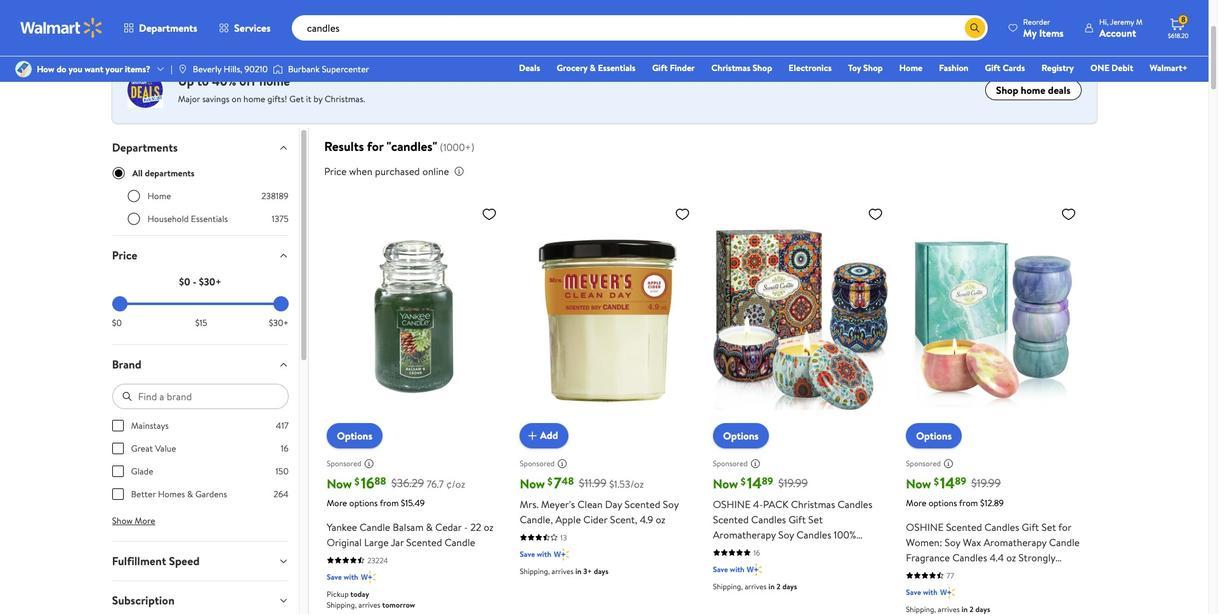 Task type: describe. For each thing, give the bounding box(es) containing it.
now $ 14 89 $19.99 oshine 4-pack christmas candles scented candles gift set aromatherapy soy candles 100% natural soy 4.4 oz strongly fragrance stress relief for mother's day,valentine's day,birthday,anniversary
[[713, 472, 878, 603]]

add to favorites list, mrs. meyer's clean day scented soy candle, apple cider scent, 4.9 oz image
[[675, 206, 690, 222]]

1 horizontal spatial home
[[899, 62, 923, 74]]

fulfillment speed button
[[102, 542, 299, 581]]

264
[[273, 488, 289, 501]]

2 horizontal spatial 16
[[754, 547, 760, 558]]

gift inside oshine scented candles gift set for women: soy wax aromatherapy candle fragrance candles 4.4 oz strongly fragrance essential oils for stress relief halloween christmas birthday mother's day
[[1022, 520, 1039, 534]]

finder
[[670, 62, 695, 74]]

votive candles
[[966, 0, 999, 20]]

candle down cedar on the bottom left
[[445, 535, 475, 549]]

how do you want your items?
[[37, 63, 150, 75]]

gift finder
[[652, 62, 695, 74]]

departments inside dropdown button
[[112, 140, 178, 156]]

cards
[[1003, 62, 1025, 74]]

2 horizontal spatial walmart plus image
[[940, 586, 955, 599]]

brand
[[112, 357, 141, 372]]

$ for now $ 14 89 $19.99 more options from $12.89
[[934, 475, 939, 488]]

8
[[1181, 14, 1186, 25]]

departments tab
[[102, 128, 299, 167]]

mrs. meyer's clean day scented soy candle, apple cider scent, 4.9 oz image
[[520, 201, 695, 438]]

yankee candle link
[[340, 0, 406, 21]]

with for walmart plus image
[[344, 571, 358, 582]]

now $ 14 89 $19.99 more options from $12.89
[[906, 472, 1004, 509]]

oshine 4-pack christmas candles scented candles gift set aromatherapy soy candles 100% natural soy 4.4 oz strongly fragrance stress relief for mother's day,valentine's day,birthday,anniversary image
[[713, 201, 888, 438]]

account
[[1099, 26, 1136, 40]]

add
[[540, 429, 558, 443]]

results
[[324, 138, 364, 155]]

arrives for 14
[[745, 581, 767, 592]]

burbank supercenter
[[288, 63, 369, 75]]

options link for 14
[[906, 423, 962, 448]]

$11.99
[[579, 475, 607, 491]]

sponsored for more options from $15.49
[[327, 458, 362, 469]]

home right the on
[[244, 93, 265, 105]]

8 $618.20
[[1168, 14, 1189, 40]]

deals link
[[513, 61, 546, 75]]

4.9
[[640, 512, 653, 526]]

mainstays
[[131, 419, 169, 432]]

yankee candle balsam & cedar - 22 oz original large jar scented candle image
[[327, 201, 502, 438]]

how
[[37, 63, 54, 75]]

more inside now $ 16 88 $36.29 76.7 ¢/oz more options from $15.49
[[327, 497, 347, 509]]

shop for toy shop
[[863, 62, 883, 74]]

arrives for 7
[[552, 566, 574, 577]]

yankee for yankee candle balsam & cedar - 22 oz original large jar scented candle
[[327, 520, 357, 534]]

glade
[[131, 465, 153, 478]]

$ for now $ 16 88 $36.29 76.7 ¢/oz more options from $15.49
[[354, 475, 360, 488]]

halloween
[[934, 581, 980, 595]]

purchased
[[375, 164, 420, 178]]

mrs.
[[520, 497, 539, 511]]

with for 14 walmart plus icon
[[730, 564, 745, 575]]

arrives inside pickup today shipping, arrives tomorrow
[[359, 599, 380, 610]]

candle up supercenter at left
[[358, 6, 389, 20]]

$15
[[195, 317, 207, 329]]

gift cards
[[985, 62, 1025, 74]]

now for now $ 14 89 $19.99 oshine 4-pack christmas candles scented candles gift set aromatherapy soy candles 100% natural soy 4.4 oz strongly fragrance stress relief for mother's day,valentine's day,birthday,anniversary
[[713, 475, 738, 492]]

original
[[327, 535, 362, 549]]

2 options link from the left
[[713, 423, 769, 448]]

& inside brand group
[[187, 488, 193, 501]]

ad disclaimer and feedback image for 7
[[557, 459, 567, 469]]

departments button
[[113, 13, 208, 43]]

christmas candles link
[[264, 0, 330, 21]]

ad disclaimer and feedback image for 16
[[364, 459, 374, 469]]

3+
[[583, 566, 592, 577]]

set inside now $ 14 89 $19.99 oshine 4-pack christmas candles scented candles gift set aromatherapy soy candles 100% natural soy 4.4 oz strongly fragrance stress relief for mother's day,valentine's day,birthday,anniversary
[[808, 512, 823, 526]]

strongly inside oshine scented candles gift set for women: soy wax aromatherapy candle fragrance candles 4.4 oz strongly fragrance essential oils for stress relief halloween christmas birthday mother's day
[[1019, 551, 1056, 564]]

christmas up services dropdown button
[[275, 0, 319, 10]]

0 horizontal spatial -
[[193, 275, 196, 289]]

up to 40% off home major savings on home gifts! get it by christmas.
[[178, 72, 365, 105]]

1 horizontal spatial essentials
[[598, 62, 636, 74]]

tealight candles
[[737, 0, 771, 20]]

stress inside oshine scented candles gift set for women: soy wax aromatherapy candle fragrance candles 4.4 oz strongly fragrance essential oils for stress relief halloween christmas birthday mother's day
[[1028, 566, 1054, 580]]

gift finder link
[[646, 61, 701, 75]]

for up birthday at the bottom of page
[[1058, 520, 1072, 534]]

to
[[197, 72, 209, 90]]

christmas inside oshine scented candles gift set for women: soy wax aromatherapy candle fragrance candles 4.4 oz strongly fragrance essential oils for stress relief halloween christmas birthday mother's day
[[982, 581, 1027, 595]]

registry
[[1042, 62, 1074, 74]]

$1.53/oz
[[609, 477, 644, 491]]

shipping, inside pickup today shipping, arrives tomorrow
[[327, 599, 357, 610]]

1 horizontal spatial $30+
[[269, 317, 289, 329]]

toy shop
[[848, 62, 883, 74]]

grocery & essentials link
[[551, 61, 641, 75]]

candles for votive
[[966, 6, 999, 20]]

pack
[[763, 497, 789, 511]]

candles for flameless
[[890, 6, 923, 20]]

options for 16
[[337, 429, 372, 443]]

cedar
[[435, 520, 462, 534]]

one debit
[[1090, 62, 1133, 74]]

all departments option group
[[127, 190, 289, 235]]

save for the right walmart plus icon
[[906, 587, 921, 597]]

departments inside popup button
[[139, 21, 197, 35]]

mother's inside oshine scented candles gift set for women: soy wax aromatherapy candle fragrance candles 4.4 oz strongly fragrance essential oils for stress relief halloween christmas birthday mother's day
[[906, 596, 945, 610]]

fulfillment speed tab
[[102, 542, 299, 581]]

$36.29
[[391, 475, 424, 491]]

$0 for $0
[[112, 317, 122, 329]]

better homes & gardens link
[[569, 0, 635, 31]]

mother's inside now $ 14 89 $19.99 oshine 4-pack christmas candles scented candles gift set aromatherapy soy candles 100% natural soy 4.4 oz strongly fragrance stress relief for mother's day,valentine's day,birthday,anniversary
[[785, 558, 824, 572]]

candles up 100%
[[838, 497, 872, 511]]

2 horizontal spatial shop
[[996, 83, 1018, 97]]

christmas.
[[325, 93, 365, 105]]

for right oils
[[1013, 566, 1026, 580]]

save with down women:
[[906, 587, 938, 597]]

christmas candles
[[275, 0, 319, 20]]

walmart plus image for 14
[[747, 563, 762, 576]]

more inside now $ 14 89 $19.99 more options from $12.89
[[906, 497, 927, 509]]

sponsored for oshine 4-pack christmas candles scented candles gift set aromatherapy soy candles 100% natural soy 4.4 oz strongly fragrance stress relief for mother's day,valentine's day,birthday,anniversary
[[713, 458, 748, 469]]

hi, jeremy m account
[[1099, 16, 1143, 40]]

with for walmart plus icon corresponding to 7
[[537, 549, 551, 559]]

brand button
[[102, 345, 299, 384]]

Find a brand search field
[[112, 384, 289, 409]]

walmart plus image for 7
[[554, 548, 569, 561]]

13
[[560, 532, 567, 543]]

candles down pack at right
[[751, 512, 786, 526]]

walmart+ link
[[1144, 61, 1193, 75]]

walmart image
[[20, 18, 103, 38]]

essentials inside all departments option group
[[191, 213, 228, 225]]

oz inside 'yankee candle balsam & cedar - 22 oz original large jar scented candle'
[[484, 520, 494, 534]]

debit
[[1112, 62, 1133, 74]]

one
[[1090, 62, 1110, 74]]

150
[[276, 465, 289, 478]]

jeremy
[[1110, 16, 1134, 27]]

scent,
[[610, 512, 637, 526]]

walmart+
[[1150, 62, 1188, 74]]

gardens inside brand group
[[195, 488, 227, 501]]

get
[[289, 93, 304, 105]]

shipping, for 14
[[713, 581, 743, 592]]

gift inside now $ 14 89 $19.99 oshine 4-pack christmas candles scented candles gift set aromatherapy soy candles 100% natural soy 4.4 oz strongly fragrance stress relief for mother's day,valentine's day,birthday,anniversary
[[789, 512, 806, 526]]

sponsored for mrs. meyer's clean day scented soy candle, apple cider scent, 4.9 oz
[[520, 458, 555, 469]]

burbank
[[288, 63, 320, 75]]

$ for now $ 7 48 $11.99 $1.53/oz mrs. meyer's clean day scented soy candle, apple cider scent, 4.9 oz
[[548, 475, 553, 488]]

22
[[470, 520, 481, 534]]

$30 range field
[[112, 303, 289, 305]]

brand group
[[112, 419, 289, 511]]

oz inside now $ 14 89 $19.99 oshine 4-pack christmas candles scented candles gift set aromatherapy soy candles 100% natural soy 4.4 oz strongly fragrance stress relief for mother's day,valentine's day,birthday,anniversary
[[783, 543, 793, 557]]

scented inside oshine scented candles gift set for women: soy wax aromatherapy candle fragrance candles 4.4 oz strongly fragrance essential oils for stress relief halloween christmas birthday mother's day
[[946, 520, 982, 534]]

$0 for $0 - $30+
[[179, 275, 190, 289]]

from inside now $ 14 89 $19.99 more options from $12.89
[[959, 497, 978, 509]]

gifts!
[[267, 93, 287, 105]]

off
[[239, 72, 256, 90]]

better homes & gardens inside brand group
[[131, 488, 227, 501]]

candles for tealight
[[738, 6, 770, 20]]

days for 14
[[782, 581, 797, 592]]

 image for beverly hills, 90210
[[178, 64, 188, 74]]

save for 14 walmart plus icon
[[713, 564, 728, 575]]

tealight candles link
[[721, 0, 787, 21]]

0 vertical spatial homes
[[582, 6, 613, 20]]

legal information image
[[454, 166, 464, 176]]

oshine inside oshine scented candles gift set for women: soy wax aromatherapy candle fragrance candles 4.4 oz strongly fragrance essential oils for stress relief halloween christmas birthday mother's day
[[906, 520, 944, 534]]

departments button
[[102, 128, 299, 167]]

100%
[[834, 528, 856, 542]]

gift cards link
[[979, 61, 1031, 75]]

All departments radio
[[112, 167, 125, 180]]

yankee candle balsam & cedar - 22 oz original large jar scented candle
[[327, 520, 494, 549]]

day,birthday,anniversary
[[713, 589, 824, 603]]

flameless candles
[[885, 0, 928, 20]]

fashion
[[939, 62, 969, 74]]

one debit link
[[1085, 61, 1139, 75]]

ad disclaimer and feedback image
[[750, 459, 760, 469]]

reorder my items
[[1023, 16, 1064, 40]]

departments
[[145, 167, 195, 180]]

price for price when purchased online
[[324, 164, 347, 178]]

better inside better homes & gardens
[[588, 0, 616, 10]]

subscription button
[[102, 581, 299, 614]]

0 vertical spatial better homes & gardens
[[582, 0, 622, 31]]

options inside now $ 16 88 $36.29 76.7 ¢/oz more options from $15.49
[[349, 497, 378, 509]]

save for walmart plus image
[[327, 571, 342, 582]]

home up gifts!
[[259, 72, 290, 90]]

14 for now $ 14 89 $19.99 oshine 4-pack christmas candles scented candles gift set aromatherapy soy candles 100% natural soy 4.4 oz strongly fragrance stress relief for mother's day,valentine's day,birthday,anniversary
[[747, 472, 762, 493]]

hills,
[[224, 63, 242, 75]]

items
[[1039, 26, 1064, 40]]

deals image
[[127, 72, 163, 108]]

your
[[106, 63, 123, 75]]

shipping, arrives in 2 days
[[713, 581, 797, 592]]

oils
[[993, 566, 1010, 580]]

scented inside now $ 14 89 $19.99 oshine 4-pack christmas candles scented candles gift set aromatherapy soy candles 100% natural soy 4.4 oz strongly fragrance stress relief for mother's day,valentine's day,birthday,anniversary
[[713, 512, 749, 526]]

add to favorites list, oshine 4-pack christmas candles scented candles gift set aromatherapy soy candles 100% natural soy 4.4 oz strongly fragrance stress relief for mother's day,valentine's day,birthday,anniversary image
[[868, 206, 883, 222]]

items?
[[125, 63, 150, 75]]

 image for burbank supercenter
[[273, 63, 283, 75]]

$0 - $30+
[[179, 275, 221, 289]]

sponsored for more options from $12.89
[[906, 458, 941, 469]]

¢/oz
[[446, 477, 465, 491]]

natural
[[713, 543, 746, 557]]

2
[[777, 581, 781, 592]]

for up price when purchased online
[[367, 138, 384, 155]]



Task type: vqa. For each thing, say whether or not it's contained in the screenshot.
SAT
no



Task type: locate. For each thing, give the bounding box(es) containing it.
1 now from the left
[[327, 475, 352, 492]]

1 vertical spatial essentials
[[191, 213, 228, 225]]

essentials right grocery
[[598, 62, 636, 74]]

candle,
[[520, 512, 553, 526]]

candles up "search icon"
[[966, 6, 999, 20]]

1 options from the left
[[337, 429, 372, 443]]

1 vertical spatial in
[[769, 581, 775, 592]]

0 horizontal spatial arrives
[[359, 599, 380, 610]]

4.4 up the 2
[[766, 543, 780, 557]]

with left walmart plus image
[[344, 571, 358, 582]]

more up original
[[327, 497, 347, 509]]

1 horizontal spatial walmart plus image
[[747, 563, 762, 576]]

day down halloween
[[947, 596, 965, 610]]

relief up day,valentine's
[[742, 558, 767, 572]]

0 horizontal spatial homes
[[158, 488, 185, 501]]

1 horizontal spatial shop
[[863, 62, 883, 74]]

options inside now $ 14 89 $19.99 more options from $12.89
[[929, 497, 957, 509]]

oz inside oshine scented candles gift set for women: soy wax aromatherapy candle fragrance candles 4.4 oz strongly fragrance essential oils for stress relief halloween christmas birthday mother's day
[[1006, 551, 1016, 564]]

options link for 16
[[327, 423, 383, 448]]

0 horizontal spatial essentials
[[191, 213, 228, 225]]

0 vertical spatial shipping,
[[520, 566, 550, 577]]

1 14 from the left
[[747, 472, 762, 493]]

gardens
[[584, 17, 620, 31], [195, 488, 227, 501]]

aromatherapy up natural
[[713, 528, 776, 542]]

arrives left the 2
[[745, 581, 767, 592]]

2 vertical spatial shipping,
[[327, 599, 357, 610]]

on
[[232, 93, 241, 105]]

all departments
[[132, 167, 195, 180]]

0 vertical spatial day
[[605, 497, 622, 511]]

christmas right finder
[[711, 62, 751, 74]]

today
[[350, 589, 369, 599]]

2 sponsored from the left
[[520, 458, 555, 469]]

ad disclaimer and feedback image up now $ 16 88 $36.29 76.7 ¢/oz more options from $15.49
[[364, 459, 374, 469]]

2 options from the left
[[723, 429, 759, 443]]

2 horizontal spatial shipping,
[[713, 581, 743, 592]]

0 horizontal spatial walmart plus image
[[554, 548, 569, 561]]

0 horizontal spatial day
[[605, 497, 622, 511]]

1 vertical spatial 16
[[361, 472, 375, 493]]

strongly
[[795, 543, 832, 557], [1019, 551, 1056, 564]]

$19.99 for now $ 14 89 $19.99 oshine 4-pack christmas candles scented candles gift set aromatherapy soy candles 100% natural soy 4.4 oz strongly fragrance stress relief for mother's day,valentine's day,birthday,anniversary
[[778, 475, 808, 491]]

save for walmart plus icon corresponding to 7
[[520, 549, 535, 559]]

1 horizontal spatial arrives
[[552, 566, 574, 577]]

yankee inside yankee candle
[[358, 0, 389, 10]]

relief inside oshine scented candles gift set for women: soy wax aromatherapy candle fragrance candles 4.4 oz strongly fragrance essential oils for stress relief halloween christmas birthday mother's day
[[906, 581, 932, 595]]

0 vertical spatial better
[[588, 0, 616, 10]]

0 horizontal spatial better homes & gardens
[[131, 488, 227, 501]]

1 vertical spatial better homes & gardens
[[131, 488, 227, 501]]

1 vertical spatial departments
[[112, 140, 178, 156]]

1 candles from the left
[[281, 6, 314, 20]]

$ inside now $ 16 88 $36.29 76.7 ¢/oz more options from $15.49
[[354, 475, 360, 488]]

0 vertical spatial price
[[324, 164, 347, 178]]

better homes & gardens up grocery & essentials
[[582, 0, 622, 31]]

48
[[562, 474, 574, 488]]

$19.99 inside now $ 14 89 $19.99 more options from $12.89
[[971, 475, 1001, 491]]

savings
[[202, 93, 230, 105]]

 image
[[15, 61, 32, 77]]

0 horizontal spatial $0
[[112, 317, 122, 329]]

0 horizontal spatial gardens
[[195, 488, 227, 501]]

arrives
[[552, 566, 574, 577], [745, 581, 767, 592], [359, 599, 380, 610]]

mother's up day,birthday,anniversary
[[785, 558, 824, 572]]

options for 14
[[916, 429, 952, 443]]

0 horizontal spatial oshine
[[713, 497, 751, 511]]

0 vertical spatial days
[[594, 566, 609, 577]]

walmart plus image up shipping, arrives in 2 days
[[747, 563, 762, 576]]

shipping, for 7
[[520, 566, 550, 577]]

oz right the 22
[[484, 520, 494, 534]]

0 vertical spatial relief
[[742, 558, 767, 572]]

candle up birthday at the bottom of page
[[1049, 535, 1080, 549]]

1 horizontal spatial -
[[464, 520, 468, 534]]

candles inside tealight candles
[[738, 6, 770, 20]]

1 vertical spatial $0
[[112, 317, 122, 329]]

0 vertical spatial in
[[575, 566, 582, 577]]

in left the 2
[[769, 581, 775, 592]]

electronics link
[[783, 61, 837, 75]]

$30+
[[199, 275, 221, 289], [269, 317, 289, 329]]

16 inside now $ 16 88 $36.29 76.7 ¢/oz more options from $15.49
[[361, 472, 375, 493]]

3 now from the left
[[713, 475, 738, 492]]

3 $ from the left
[[741, 475, 746, 488]]

89 for now $ 14 89 $19.99 more options from $12.89
[[955, 474, 966, 488]]

tealight
[[737, 0, 771, 10]]

89 for now $ 14 89 $19.99 oshine 4-pack christmas candles scented candles gift set aromatherapy soy candles 100% natural soy 4.4 oz strongly fragrance stress relief for mother's day,valentine's day,birthday,anniversary
[[762, 474, 773, 488]]

birthday
[[1029, 581, 1066, 595]]

89 inside now $ 14 89 $19.99 oshine 4-pack christmas candles scented candles gift set aromatherapy soy candles 100% natural soy 4.4 oz strongly fragrance stress relief for mother's day,valentine's day,birthday,anniversary
[[762, 474, 773, 488]]

more up women:
[[906, 497, 927, 509]]

stress up birthday at the bottom of page
[[1028, 566, 1054, 580]]

0 horizontal spatial 89
[[762, 474, 773, 488]]

essentials up price tab
[[191, 213, 228, 225]]

1 ad disclaimer and feedback image from the left
[[364, 459, 374, 469]]

 image
[[273, 63, 283, 75], [178, 64, 188, 74]]

walmart plus image down 13
[[554, 548, 569, 561]]

with down women:
[[923, 587, 938, 597]]

|
[[171, 63, 172, 75]]

gardens inside better homes & gardens
[[584, 17, 620, 31]]

1 from from the left
[[380, 497, 399, 509]]

0 horizontal spatial 4.4
[[766, 543, 780, 557]]

shop down gift cards link
[[996, 83, 1018, 97]]

relief inside now $ 14 89 $19.99 oshine 4-pack christmas candles scented candles gift set aromatherapy soy candles 100% natural soy 4.4 oz strongly fragrance stress relief for mother's day,valentine's day,birthday,anniversary
[[742, 558, 767, 572]]

toy shop link
[[843, 61, 889, 75]]

1 horizontal spatial from
[[959, 497, 978, 509]]

yankee for yankee candle
[[358, 0, 389, 10]]

1 vertical spatial yankee
[[327, 520, 357, 534]]

day inside oshine scented candles gift set for women: soy wax aromatherapy candle fragrance candles 4.4 oz strongly fragrance essential oils for stress relief halloween christmas birthday mother's day
[[947, 596, 965, 610]]

oshine inside now $ 14 89 $19.99 oshine 4-pack christmas candles scented candles gift set aromatherapy soy candles 100% natural soy 4.4 oz strongly fragrance stress relief for mother's day,valentine's day,birthday,anniversary
[[713, 497, 751, 511]]

0 horizontal spatial more
[[135, 515, 155, 527]]

my
[[1023, 26, 1037, 40]]

days
[[594, 566, 609, 577], [782, 581, 797, 592]]

gift left finder
[[652, 62, 668, 74]]

save down candle,
[[520, 549, 535, 559]]

2 horizontal spatial options link
[[906, 423, 962, 448]]

1 horizontal spatial homes
[[582, 6, 613, 20]]

candles inside the flameless candles
[[890, 6, 923, 20]]

shipping, down natural
[[713, 581, 743, 592]]

christmas down oils
[[982, 581, 1027, 595]]

candles
[[281, 6, 314, 20], [738, 6, 770, 20], [890, 6, 923, 20], [966, 6, 999, 20]]

now $ 7 48 $11.99 $1.53/oz mrs. meyer's clean day scented soy candle, apple cider scent, 4.9 oz
[[520, 472, 679, 526]]

now inside now $ 7 48 $11.99 $1.53/oz mrs. meyer's clean day scented soy candle, apple cider scent, 4.9 oz
[[520, 475, 545, 492]]

0 horizontal spatial strongly
[[795, 543, 832, 557]]

0 vertical spatial arrives
[[552, 566, 574, 577]]

online
[[422, 164, 449, 178]]

oshine up women:
[[906, 520, 944, 534]]

1 vertical spatial relief
[[906, 581, 932, 595]]

2 ad disclaimer and feedback image from the left
[[557, 459, 567, 469]]

89 up pack at right
[[762, 474, 773, 488]]

yankee inside 'yankee candle balsam & cedar - 22 oz original large jar scented candle'
[[327, 520, 357, 534]]

homes up grocery & essentials
[[582, 6, 613, 20]]

oshine left 4-
[[713, 497, 751, 511]]

scented inside now $ 7 48 $11.99 $1.53/oz mrs. meyer's clean day scented soy candle, apple cider scent, 4.9 oz
[[625, 497, 660, 511]]

candles up 'burbank'
[[281, 6, 314, 20]]

for inside now $ 14 89 $19.99 oshine 4-pack christmas candles scented candles gift set aromatherapy soy candles 100% natural soy 4.4 oz strongly fragrance stress relief for mother's day,valentine's day,birthday,anniversary
[[770, 558, 783, 572]]

4.4 inside now $ 14 89 $19.99 oshine 4-pack christmas candles scented candles gift set aromatherapy soy candles 100% natural soy 4.4 oz strongly fragrance stress relief for mother's day,valentine's day,birthday,anniversary
[[766, 543, 780, 557]]

options link up ad disclaimer and feedback image
[[713, 423, 769, 448]]

oshine scented candles gift set for women: soy wax aromatherapy candle fragrance candles 4.4 oz strongly fragrance essential oils for stress relief halloween christmas birthday mother's day image
[[906, 201, 1081, 438]]

set inside oshine scented candles gift set for women: soy wax aromatherapy candle fragrance candles 4.4 oz strongly fragrance essential oils for stress relief halloween christmas birthday mother's day
[[1042, 520, 1056, 534]]

shop home deals
[[996, 83, 1071, 97]]

price
[[324, 164, 347, 178], [112, 247, 137, 263]]

deals
[[519, 62, 540, 74]]

from left $12.89
[[959, 497, 978, 509]]

0 horizontal spatial 14
[[747, 472, 762, 493]]

89 up wax
[[955, 474, 966, 488]]

2 horizontal spatial options
[[916, 429, 952, 443]]

mother's
[[785, 558, 824, 572], [906, 596, 945, 610]]

in left 3+
[[575, 566, 582, 577]]

grocery & essentials
[[557, 62, 636, 74]]

options down '88'
[[349, 497, 378, 509]]

0 vertical spatial essentials
[[598, 62, 636, 74]]

great value
[[131, 442, 176, 455]]

home
[[899, 62, 923, 74], [148, 190, 171, 202]]

large
[[364, 535, 389, 549]]

$19.99 up $12.89
[[971, 475, 1001, 491]]

soy inside oshine scented candles gift set for women: soy wax aromatherapy candle fragrance candles 4.4 oz strongly fragrance essential oils for stress relief halloween christmas birthday mother's day
[[945, 535, 961, 549]]

better up walmart site-wide search field
[[588, 0, 616, 10]]

$0
[[179, 275, 190, 289], [112, 317, 122, 329]]

more inside "button"
[[135, 515, 155, 527]]

search icon image
[[970, 23, 980, 33]]

now for now $ 14 89 $19.99 more options from $12.89
[[906, 475, 931, 492]]

2 vertical spatial walmart plus image
[[940, 586, 955, 599]]

$0 up $30 range field
[[179, 275, 190, 289]]

0 vertical spatial home
[[899, 62, 923, 74]]

1 horizontal spatial shipping,
[[520, 566, 550, 577]]

now for now $ 7 48 $11.99 $1.53/oz mrs. meyer's clean day scented soy candle, apple cider scent, 4.9 oz
[[520, 475, 545, 492]]

14 for now $ 14 89 $19.99 more options from $12.89
[[940, 472, 955, 493]]

in for 14
[[769, 581, 775, 592]]

days right the 2
[[782, 581, 797, 592]]

1 sponsored from the left
[[327, 458, 362, 469]]

with down natural
[[730, 564, 745, 575]]

238189
[[261, 190, 289, 202]]

89
[[762, 474, 773, 488], [955, 474, 966, 488]]

home inside all departments option group
[[148, 190, 171, 202]]

day,valentine's
[[713, 573, 779, 587]]

aromatherapy up oils
[[984, 535, 1047, 549]]

homes down value
[[158, 488, 185, 501]]

None radio
[[127, 190, 140, 202], [127, 213, 140, 225], [127, 190, 140, 202], [127, 213, 140, 225]]

from inside now $ 16 88 $36.29 76.7 ¢/oz more options from $15.49
[[380, 497, 399, 509]]

0 horizontal spatial options
[[349, 497, 378, 509]]

scented inside 'yankee candle balsam & cedar - 22 oz original large jar scented candle'
[[406, 535, 442, 549]]

$19.99 for now $ 14 89 $19.99 more options from $12.89
[[971, 475, 1001, 491]]

in for 7
[[575, 566, 582, 577]]

0 horizontal spatial yankee
[[327, 520, 357, 534]]

flameless candles link
[[873, 0, 939, 21]]

price for price
[[112, 247, 137, 263]]

shop left the electronics
[[753, 62, 772, 74]]

2 from from the left
[[959, 497, 978, 509]]

ad disclaimer and feedback image up 48 at the left bottom
[[557, 459, 567, 469]]

oz
[[656, 512, 666, 526], [484, 520, 494, 534], [783, 543, 793, 557], [1006, 551, 1016, 564]]

meyer's
[[541, 497, 575, 511]]

0 vertical spatial departments
[[139, 21, 197, 35]]

0 vertical spatial yankee
[[358, 0, 389, 10]]

16 left $36.29
[[361, 472, 375, 493]]

gift
[[652, 62, 668, 74], [985, 62, 1001, 74], [789, 512, 806, 526], [1022, 520, 1039, 534]]

scented up 4.9
[[625, 497, 660, 511]]

0 vertical spatial $0
[[179, 275, 190, 289]]

0 horizontal spatial $19.99
[[778, 475, 808, 491]]

days for 7
[[594, 566, 609, 577]]

aromatherapy inside oshine scented candles gift set for women: soy wax aromatherapy candle fragrance candles 4.4 oz strongly fragrance essential oils for stress relief halloween christmas birthday mother's day
[[984, 535, 1047, 549]]

subscription tab
[[102, 581, 299, 614]]

candles up home link
[[890, 6, 923, 20]]

departments up all at the top
[[112, 140, 178, 156]]

registry link
[[1036, 61, 1080, 75]]

sponsored up now $ 14 89 $19.99 more options from $12.89
[[906, 458, 941, 469]]

home left deals
[[1021, 83, 1046, 97]]

shop right toy on the top of page
[[863, 62, 883, 74]]

$ inside now $ 7 48 $11.99 $1.53/oz mrs. meyer's clean day scented soy candle, apple cider scent, 4.9 oz
[[548, 475, 553, 488]]

candles up essential
[[952, 551, 987, 564]]

0 horizontal spatial from
[[380, 497, 399, 509]]

sponsored up 7
[[520, 458, 555, 469]]

all
[[132, 167, 143, 180]]

4.4 inside oshine scented candles gift set for women: soy wax aromatherapy candle fragrance candles 4.4 oz strongly fragrance essential oils for stress relief halloween christmas birthday mother's day
[[990, 551, 1004, 564]]

services
[[234, 21, 271, 35]]

homes inside brand group
[[158, 488, 185, 501]]

1 $ from the left
[[354, 475, 360, 488]]

major
[[178, 93, 200, 105]]

Walmart Site-Wide search field
[[292, 15, 988, 41]]

1 horizontal spatial stress
[[1028, 566, 1054, 580]]

1 $19.99 from the left
[[778, 475, 808, 491]]

$ inside now $ 14 89 $19.99 oshine 4-pack christmas candles scented candles gift set aromatherapy soy candles 100% natural soy 4.4 oz strongly fragrance stress relief for mother's day,valentine's day,birthday,anniversary
[[741, 475, 746, 488]]

better inside brand group
[[131, 488, 156, 501]]

with up shipping, arrives in 3+ days
[[537, 549, 551, 559]]

1 horizontal spatial better
[[588, 0, 616, 10]]

stress inside now $ 14 89 $19.99 oshine 4-pack christmas candles scented candles gift set aromatherapy soy candles 100% natural soy 4.4 oz strongly fragrance stress relief for mother's day,valentine's day,birthday,anniversary
[[713, 558, 739, 572]]

1 vertical spatial $30+
[[269, 317, 289, 329]]

add to cart image
[[525, 428, 540, 443]]

save with up shipping, arrives in 3+ days
[[520, 549, 551, 559]]

2 $19.99 from the left
[[971, 475, 1001, 491]]

days right 3+
[[594, 566, 609, 577]]

reorder
[[1023, 16, 1050, 27]]

 image right |
[[178, 64, 188, 74]]

oz right 4.9
[[656, 512, 666, 526]]

0 horizontal spatial home
[[148, 190, 171, 202]]

now inside now $ 16 88 $36.29 76.7 ¢/oz more options from $15.49
[[327, 475, 352, 492]]

save up pickup
[[327, 571, 342, 582]]

2 candles from the left
[[738, 6, 770, 20]]

16
[[281, 442, 289, 455], [361, 472, 375, 493], [754, 547, 760, 558]]

price button
[[102, 236, 299, 275]]

$0 range field
[[112, 303, 289, 305]]

1 horizontal spatial set
[[1042, 520, 1056, 534]]

1 vertical spatial shipping,
[[713, 581, 743, 592]]

None checkbox
[[112, 420, 123, 431], [112, 443, 123, 454], [112, 466, 123, 477], [112, 489, 123, 500], [112, 420, 123, 431], [112, 443, 123, 454], [112, 466, 123, 477], [112, 489, 123, 500]]

oz down pack at right
[[783, 543, 793, 557]]

yankee candle
[[358, 0, 389, 20]]

$19.99 up pack at right
[[778, 475, 808, 491]]

1 horizontal spatial relief
[[906, 581, 932, 595]]

0 horizontal spatial price
[[112, 247, 137, 263]]

3 options link from the left
[[906, 423, 962, 448]]

candles inside christmas candles
[[281, 6, 314, 20]]

14 inside now $ 14 89 $19.99 oshine 4-pack christmas candles scented candles gift set aromatherapy soy candles 100% natural soy 4.4 oz strongly fragrance stress relief for mother's day,valentine's day,birthday,anniversary
[[747, 472, 762, 493]]

options link up '88'
[[327, 423, 383, 448]]

candles down $12.89
[[985, 520, 1019, 534]]

beverly hills, 90210
[[193, 63, 268, 75]]

1 horizontal spatial in
[[769, 581, 775, 592]]

walmart plus image down 77
[[940, 586, 955, 599]]

Search search field
[[292, 15, 988, 41]]

with
[[537, 549, 551, 559], [730, 564, 745, 575], [344, 571, 358, 582], [923, 587, 938, 597]]

0 horizontal spatial mother's
[[785, 558, 824, 572]]

soy inside now $ 7 48 $11.99 $1.53/oz mrs. meyer's clean day scented soy candle, apple cider scent, 4.9 oz
[[663, 497, 679, 511]]

departments up |
[[139, 21, 197, 35]]

day inside now $ 7 48 $11.99 $1.53/oz mrs. meyer's clean day scented soy candle, apple cider scent, 4.9 oz
[[605, 497, 622, 511]]

votive candles link
[[949, 0, 1015, 21]]

save left halloween
[[906, 587, 921, 597]]

2 horizontal spatial more
[[906, 497, 927, 509]]

14
[[747, 472, 762, 493], [940, 472, 955, 493]]

arrives left 3+
[[552, 566, 574, 577]]

add to favorites list, yankee candle balsam & cedar - 22 oz original large jar scented candle image
[[482, 206, 497, 222]]

$ inside now $ 14 89 $19.99 more options from $12.89
[[934, 475, 939, 488]]

14 inside now $ 14 89 $19.99 more options from $12.89
[[940, 472, 955, 493]]

1 horizontal spatial options
[[929, 497, 957, 509]]

supercenter
[[322, 63, 369, 75]]

options up women:
[[929, 497, 957, 509]]

save with down natural
[[713, 564, 745, 575]]

0 vertical spatial $30+
[[199, 275, 221, 289]]

7
[[554, 472, 562, 493]]

 image right 90210
[[273, 63, 283, 75]]

4 sponsored from the left
[[906, 458, 941, 469]]

day up scent,
[[605, 497, 622, 511]]

gift down pack at right
[[789, 512, 806, 526]]

2 horizontal spatial ad disclaimer and feedback image
[[943, 459, 954, 469]]

speed
[[169, 553, 200, 569]]

1 horizontal spatial aromatherapy
[[984, 535, 1047, 549]]

it
[[306, 93, 311, 105]]

$618.20
[[1168, 31, 1189, 40]]

ad disclaimer and feedback image
[[364, 459, 374, 469], [557, 459, 567, 469], [943, 459, 954, 469]]

candles left 100%
[[797, 528, 831, 542]]

now inside now $ 14 89 $19.99 oshine 4-pack christmas candles scented candles gift set aromatherapy soy candles 100% natural soy 4.4 oz strongly fragrance stress relief for mother's day,valentine's day,birthday,anniversary
[[713, 475, 738, 492]]

3 candles from the left
[[890, 6, 923, 20]]

4 now from the left
[[906, 475, 931, 492]]

0 horizontal spatial ad disclaimer and feedback image
[[364, 459, 374, 469]]

$ for now $ 14 89 $19.99 oshine 4-pack christmas candles scented candles gift set aromatherapy soy candles 100% natural soy 4.4 oz strongly fragrance stress relief for mother's day,valentine's day,birthday,anniversary
[[741, 475, 746, 488]]

1 horizontal spatial $0
[[179, 275, 190, 289]]

scented
[[625, 497, 660, 511], [713, 512, 749, 526], [946, 520, 982, 534], [406, 535, 442, 549]]

household essentials
[[148, 213, 228, 225]]

1 horizontal spatial  image
[[273, 63, 283, 75]]

add to favorites list, oshine scented candles gift set for women: soy wax aromatherapy candle fragrance candles 4.4 oz strongly fragrance essential oils for stress relief halloween christmas birthday mother's day image
[[1061, 206, 1076, 222]]

16 inside brand group
[[281, 442, 289, 455]]

price tab
[[102, 236, 299, 275]]

candle up large
[[360, 520, 390, 534]]

1 horizontal spatial options link
[[713, 423, 769, 448]]

0 horizontal spatial relief
[[742, 558, 767, 572]]

0 horizontal spatial  image
[[178, 64, 188, 74]]

$15.49
[[401, 497, 425, 509]]

candles up 'christmas shop' link
[[738, 6, 770, 20]]

options link up now $ 14 89 $19.99 more options from $12.89
[[906, 423, 962, 448]]

departments
[[139, 21, 197, 35], [112, 140, 178, 156]]

1 vertical spatial days
[[782, 581, 797, 592]]

shipping, arrives in 3+ days
[[520, 566, 609, 577]]

89 inside now $ 14 89 $19.99 more options from $12.89
[[955, 474, 966, 488]]

sponsored
[[327, 458, 362, 469], [520, 458, 555, 469], [713, 458, 748, 469], [906, 458, 941, 469]]

- up $0 range field
[[193, 275, 196, 289]]

jar
[[391, 535, 404, 549]]

arrives down walmart plus image
[[359, 599, 380, 610]]

1 horizontal spatial more
[[327, 497, 347, 509]]

christmas inside now $ 14 89 $19.99 oshine 4-pack christmas candles scented candles gift set aromatherapy soy candles 100% natural soy 4.4 oz strongly fragrance stress relief for mother's day,valentine's day,birthday,anniversary
[[791, 497, 835, 511]]

scented up wax
[[946, 520, 982, 534]]

(1000+)
[[440, 140, 474, 154]]

better down glade
[[131, 488, 156, 501]]

1 vertical spatial oshine
[[906, 520, 944, 534]]

with for the right walmart plus icon
[[923, 587, 938, 597]]

1 horizontal spatial 89
[[955, 474, 966, 488]]

subscription
[[112, 593, 175, 609]]

1 horizontal spatial strongly
[[1019, 551, 1056, 564]]

now for now $ 16 88 $36.29 76.7 ¢/oz more options from $15.49
[[327, 475, 352, 492]]

beverly
[[193, 63, 222, 75]]

1 horizontal spatial 4.4
[[990, 551, 1004, 564]]

ad disclaimer and feedback image for 14
[[943, 459, 954, 469]]

4.4 up oils
[[990, 551, 1004, 564]]

40%
[[212, 72, 236, 90]]

candle inside oshine scented candles gift set for women: soy wax aromatherapy candle fragrance candles 4.4 oz strongly fragrance essential oils for stress relief halloween christmas birthday mother's day
[[1049, 535, 1080, 549]]

candle
[[358, 6, 389, 20], [360, 520, 390, 534], [445, 535, 475, 549], [1049, 535, 1080, 549]]

2 now from the left
[[520, 475, 545, 492]]

walmart plus image
[[554, 548, 569, 561], [747, 563, 762, 576], [940, 586, 955, 599]]

price inside dropdown button
[[112, 247, 137, 263]]

0 horizontal spatial $30+
[[199, 275, 221, 289]]

1 vertical spatial mother's
[[906, 596, 945, 610]]

2 89 from the left
[[955, 474, 966, 488]]

aromatherapy
[[713, 528, 776, 542], [984, 535, 1047, 549]]

fashion link
[[933, 61, 974, 75]]

brand tab
[[102, 345, 299, 384]]

4 candles from the left
[[966, 6, 999, 20]]

1 horizontal spatial yankee
[[358, 0, 389, 10]]

shop
[[753, 62, 772, 74], [863, 62, 883, 74], [996, 83, 1018, 97]]

1 horizontal spatial 14
[[940, 472, 955, 493]]

0 horizontal spatial days
[[594, 566, 609, 577]]

16 down 417
[[281, 442, 289, 455]]

oz inside now $ 7 48 $11.99 $1.53/oz mrs. meyer's clean day scented soy candle, apple cider scent, 4.9 oz
[[656, 512, 666, 526]]

16 right natural
[[754, 547, 760, 558]]

4 $ from the left
[[934, 475, 939, 488]]

now inside now $ 14 89 $19.99 more options from $12.89
[[906, 475, 931, 492]]

3 options from the left
[[916, 429, 952, 443]]

relief left 77
[[906, 581, 932, 595]]

save with up pickup
[[327, 571, 358, 582]]

gift left cards
[[985, 62, 1001, 74]]

better homes & gardens down glade
[[131, 488, 227, 501]]

& inside 'yankee candle balsam & cedar - 22 oz original large jar scented candle'
[[426, 520, 433, 534]]

walmart plus image
[[361, 571, 376, 583]]

1 vertical spatial price
[[112, 247, 137, 263]]

0 horizontal spatial shop
[[753, 62, 772, 74]]

0 vertical spatial walmart plus image
[[554, 548, 569, 561]]

$19.99 inside now $ 14 89 $19.99 oshine 4-pack christmas candles scented candles gift set aromatherapy soy candles 100% natural soy 4.4 oz strongly fragrance stress relief for mother's day,valentine's day,birthday,anniversary
[[778, 475, 808, 491]]

0 horizontal spatial options link
[[327, 423, 383, 448]]

1 options link from the left
[[327, 423, 383, 448]]

- inside 'yankee candle balsam & cedar - 22 oz original large jar scented candle'
[[464, 520, 468, 534]]

2 $ from the left
[[548, 475, 553, 488]]

1 horizontal spatial better homes & gardens
[[582, 0, 622, 31]]

essential
[[952, 566, 991, 580]]

aromatherapy inside now $ 14 89 $19.99 oshine 4-pack christmas candles scented candles gift set aromatherapy soy candles 100% natural soy 4.4 oz strongly fragrance stress relief for mother's day,valentine's day,birthday,anniversary
[[713, 528, 776, 542]]

1 vertical spatial home
[[148, 190, 171, 202]]

clean
[[578, 497, 603, 511]]

2 options from the left
[[929, 497, 957, 509]]

1 options from the left
[[349, 497, 378, 509]]

1 89 from the left
[[762, 474, 773, 488]]

candles for christmas
[[281, 6, 314, 20]]

1 vertical spatial arrives
[[745, 581, 767, 592]]

set
[[808, 512, 823, 526], [1042, 520, 1056, 534]]

$12.89
[[980, 497, 1004, 509]]

2 14 from the left
[[940, 472, 955, 493]]

strongly inside now $ 14 89 $19.99 oshine 4-pack christmas candles scented candles gift set aromatherapy soy candles 100% natural soy 4.4 oz strongly fragrance stress relief for mother's day,valentine's day,birthday,anniversary
[[795, 543, 832, 557]]

1 horizontal spatial $19.99
[[971, 475, 1001, 491]]

for up the 2
[[770, 558, 783, 572]]

2 horizontal spatial arrives
[[745, 581, 767, 592]]

3 ad disclaimer and feedback image from the left
[[943, 459, 954, 469]]

fragrance inside now $ 14 89 $19.99 oshine 4-pack christmas candles scented candles gift set aromatherapy soy candles 100% natural soy 4.4 oz strongly fragrance stress relief for mother's day,valentine's day,birthday,anniversary
[[834, 543, 878, 557]]

results for "candles" (1000+)
[[324, 138, 474, 155]]

services button
[[208, 13, 281, 43]]

1 horizontal spatial options
[[723, 429, 759, 443]]

shop for christmas shop
[[753, 62, 772, 74]]

scented down balsam
[[406, 535, 442, 549]]

home down all departments
[[148, 190, 171, 202]]

home left fashion
[[899, 62, 923, 74]]

save with
[[520, 549, 551, 559], [713, 564, 745, 575], [327, 571, 358, 582], [906, 587, 938, 597]]

3 sponsored from the left
[[713, 458, 748, 469]]



